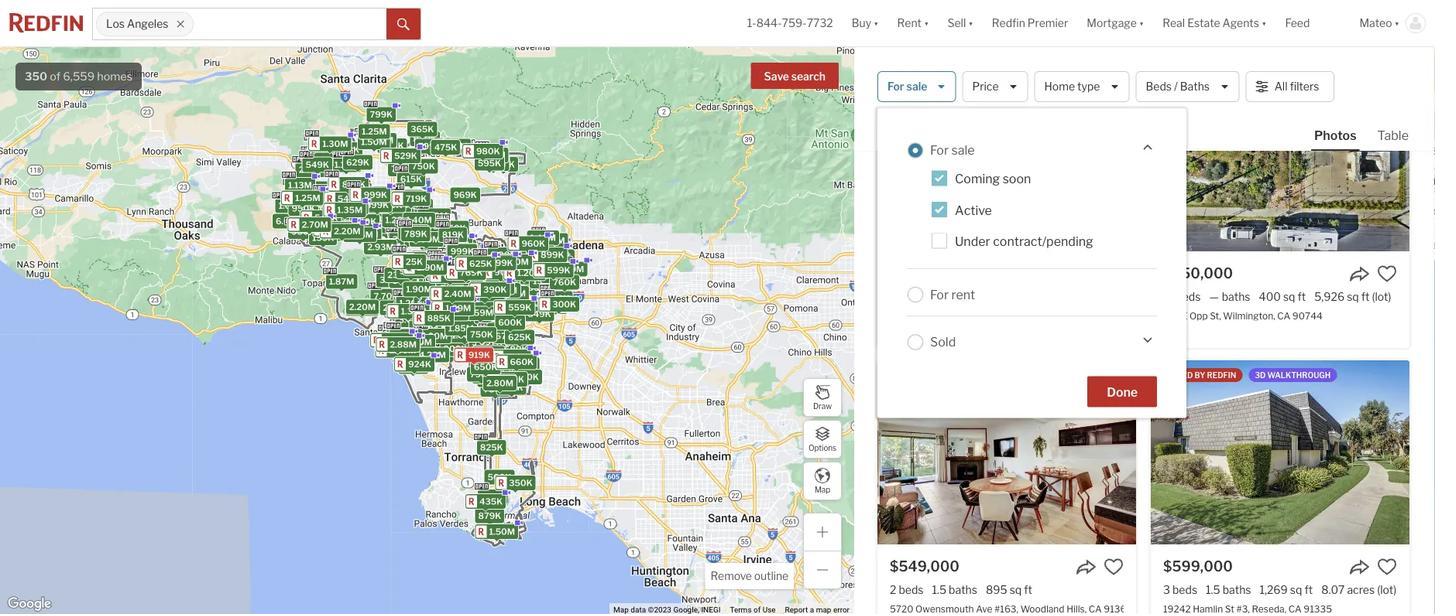 Task type: describe. For each thing, give the bounding box(es) containing it.
5,926 sq ft (lot)
[[1314, 290, 1391, 304]]

options
[[809, 444, 837, 453]]

1 horizontal spatial 1.85m
[[448, 324, 474, 334]]

1 vertical spatial 545k
[[507, 332, 530, 342]]

baths
[[1180, 80, 1210, 93]]

ft right the 5,926
[[1361, 290, 1370, 304]]

under contract/pending
[[955, 234, 1093, 249]]

contract/pending
[[993, 234, 1093, 249]]

2 vertical spatial 1.30m
[[558, 264, 584, 274]]

2.85m
[[383, 303, 410, 313]]

1 vertical spatial 2.80m
[[392, 332, 420, 342]]

2 vertical spatial 2.80m
[[486, 379, 513, 389]]

dialog containing for sale
[[878, 108, 1187, 418]]

0 vertical spatial 4.30m
[[350, 229, 377, 239]]

redfin for $599,000
[[1207, 371, 1236, 380]]

sq right the 5,926
[[1347, 290, 1359, 304]]

0 vertical spatial 950k
[[292, 204, 315, 214]]

23.9m
[[387, 270, 414, 280]]

999k up 679k
[[548, 252, 571, 262]]

2 vertical spatial 2.20m
[[349, 303, 376, 313]]

0 vertical spatial 849k
[[342, 180, 366, 190]]

2 vertical spatial 599k
[[547, 299, 570, 309]]

$549,000
[[890, 558, 960, 575]]

740k
[[456, 251, 479, 261]]

▾ for rent ▾
[[924, 17, 929, 30]]

2 vertical spatial 950k
[[481, 493, 505, 503]]

beds for $599,000
[[1173, 584, 1197, 597]]

3208 w 75th st, los angeles, ca 90043
[[890, 17, 1067, 28]]

all filters
[[1275, 80, 1319, 93]]

0 vertical spatial 6,559
[[63, 70, 95, 83]]

beds for $549,000
[[899, 584, 924, 597]]

home type button
[[1034, 71, 1130, 102]]

1 2.75m from the left
[[418, 350, 444, 360]]

0 vertical spatial 150k
[[515, 246, 537, 256]]

416k
[[545, 299, 567, 309]]

0 vertical spatial 819k
[[442, 230, 464, 240]]

4
[[410, 292, 416, 302]]

400k
[[544, 300, 567, 310]]

buy ▾ button
[[852, 0, 879, 46]]

2 vertical spatial for
[[930, 288, 949, 303]]

225k
[[529, 258, 551, 268]]

2 vertical spatial 3.00m
[[420, 331, 448, 342]]

table button
[[1374, 127, 1412, 149]]

1.10m up 1.48m
[[502, 289, 526, 299]]

365k
[[411, 124, 434, 134]]

for inside button
[[888, 80, 904, 93]]

0 horizontal spatial 790k
[[470, 370, 493, 380]]

1 vertical spatial (lot)
[[1377, 584, 1397, 597]]

1.5 baths for $549,000
[[932, 584, 977, 597]]

400 sq ft
[[1259, 290, 1306, 304]]

los angeles, ca homes for sale
[[878, 62, 1136, 83]]

1 vertical spatial 150k
[[533, 277, 555, 287]]

1 vertical spatial 629k
[[546, 297, 569, 307]]

679k
[[544, 271, 567, 281]]

sell ▾ button
[[938, 0, 983, 46]]

photo of 19242 hamlin st #3, reseda, ca 91335 image
[[1151, 361, 1410, 545]]

3
[[1163, 584, 1170, 597]]

889k
[[303, 206, 327, 216]]

favorite button image for $549,000
[[1104, 558, 1124, 578]]

2.40m down 2.95m
[[437, 279, 464, 289]]

4.38m
[[542, 259, 569, 269]]

0 horizontal spatial 1.18m
[[336, 206, 361, 216]]

0 horizontal spatial 1.23m
[[432, 293, 457, 303]]

all filters button
[[1246, 71, 1334, 102]]

960k
[[522, 239, 545, 249]]

450k
[[442, 224, 466, 234]]

remove outline
[[711, 570, 788, 584]]

by for $350,000
[[1195, 77, 1206, 87]]

1.60m down 2.48m
[[423, 310, 449, 320]]

650k
[[474, 363, 498, 373]]

2.10m
[[401, 318, 427, 328]]

market insights
[[1241, 67, 1334, 82]]

sq for $599,000
[[1290, 584, 1302, 597]]

$350,000
[[1163, 265, 1233, 282]]

0 vertical spatial 2.80m
[[419, 222, 446, 232]]

2 vertical spatial 649k
[[392, 342, 416, 352]]

mortgage
[[1087, 17, 1137, 30]]

640k
[[499, 304, 523, 314]]

7.70m
[[374, 292, 400, 302]]

1.10m down 960k
[[505, 257, 529, 267]]

895
[[986, 584, 1007, 597]]

favorite button checkbox
[[1377, 558, 1397, 578]]

999k up "4.80m"
[[451, 247, 474, 257]]

1 vertical spatial 2.70m
[[450, 244, 476, 254]]

1.5 for $599,000
[[1206, 584, 1220, 597]]

1 vertical spatial 749k
[[537, 259, 560, 269]]

1 vertical spatial 680k
[[501, 375, 524, 385]]

beds
[[1146, 80, 1172, 93]]

0 vertical spatial 3.40m
[[452, 273, 480, 283]]

real estate agents ▾ button
[[1153, 0, 1276, 46]]

opp
[[1190, 310, 1208, 322]]

1 horizontal spatial for sale
[[930, 143, 975, 158]]

2.40m up 2.43m
[[444, 289, 471, 299]]

695k
[[420, 235, 443, 245]]

sale inside for sale button
[[907, 80, 927, 93]]

0 horizontal spatial 675k
[[402, 360, 425, 370]]

angeles, down sell
[[911, 62, 981, 83]]

1-844-759-7732
[[747, 17, 833, 30]]

1 vertical spatial 849k
[[353, 217, 377, 227]]

agents
[[1223, 17, 1259, 30]]

1 horizontal spatial 1.23m
[[506, 254, 531, 264]]

0 vertical spatial 875k
[[391, 225, 414, 236]]

draw
[[813, 402, 832, 411]]

0 vertical spatial 629k
[[346, 158, 369, 168]]

search
[[791, 70, 826, 83]]

sq for $350,000
[[1283, 290, 1295, 304]]

1 vertical spatial 4.00m
[[445, 257, 473, 267]]

baths for $599,000
[[1223, 584, 1251, 597]]

1.25m up 490k
[[295, 193, 320, 203]]

0 horizontal spatial 1.13m
[[288, 180, 312, 191]]

ca left homes
[[985, 62, 1010, 83]]

2.40m down 5.20m in the left of the page
[[400, 318, 427, 328]]

1 horizontal spatial 1.18m
[[437, 280, 461, 290]]

0 vertical spatial 1.65m
[[368, 136, 394, 146]]

4.50m
[[441, 284, 468, 294]]

75th
[[928, 17, 948, 28]]

1 vertical spatial for
[[930, 143, 949, 158]]

2 beds
[[890, 584, 924, 597]]

549k down 1.82m
[[315, 213, 338, 223]]

515k
[[477, 347, 499, 357]]

1 vertical spatial 600k
[[512, 371, 536, 381]]

photo of 5720 owensmouth ave #163, woodland hills, ca 91367 image
[[878, 361, 1136, 545]]

1 horizontal spatial 495k
[[351, 216, 374, 226]]

1 horizontal spatial 649k
[[419, 223, 442, 233]]

5,926
[[1314, 290, 1345, 304]]

2 vertical spatial 875k
[[471, 369, 494, 379]]

1 vertical spatial 1.75m
[[390, 331, 415, 341]]

2.40m up 2.35m
[[454, 294, 481, 305]]

0 vertical spatial 700k
[[498, 295, 521, 305]]

0 horizontal spatial 5.00m
[[406, 296, 433, 306]]

1 horizontal spatial 1.30m
[[526, 248, 552, 258]]

3208
[[890, 17, 914, 28]]

0 vertical spatial 1.69m
[[445, 304, 471, 314]]

ca left 90015
[[1320, 17, 1333, 28]]

549k down '277k'
[[528, 310, 551, 320]]

2.78m
[[390, 334, 417, 344]]

map
[[815, 486, 830, 495]]

0 vertical spatial 2.50m
[[421, 211, 448, 221]]

1.25m up 695k
[[410, 223, 435, 233]]

1 vertical spatial 3.25m
[[432, 284, 459, 294]]

1 vertical spatial 4.30m
[[462, 297, 489, 307]]

605k
[[482, 287, 505, 297]]

—
[[1209, 290, 1219, 304]]

1 vertical spatial 1.95m
[[432, 263, 458, 273]]

0 horizontal spatial 625k
[[469, 259, 492, 269]]

1 vertical spatial 669k
[[446, 297, 469, 307]]

units
[[418, 292, 439, 302]]

1.10m up 490k
[[313, 190, 337, 200]]

1 vertical spatial 6,559
[[878, 124, 909, 137]]

w
[[916, 17, 926, 28]]

890k
[[364, 193, 387, 203]]

775k
[[489, 282, 511, 293]]

5.69m
[[475, 294, 503, 304]]

3.73m
[[393, 336, 419, 346]]

919k
[[468, 351, 490, 361]]

remove los angeles image
[[176, 19, 185, 29]]

1 horizontal spatial 699k
[[485, 333, 508, 343]]

3.50m
[[380, 275, 407, 285]]

190k
[[529, 258, 551, 268]]

filters
[[1290, 80, 1319, 93]]

2 horizontal spatial 1.85m
[[476, 349, 502, 359]]

1.5 baths for $599,000
[[1206, 584, 1251, 597]]

2.79m
[[424, 266, 450, 276]]

529k
[[394, 151, 417, 161]]

1.10m up the 3.30m
[[505, 272, 529, 282]]

st, for opp
[[1210, 310, 1221, 322]]

baths for $549,000
[[949, 584, 977, 597]]

1 vertical spatial 950k
[[291, 227, 315, 237]]

8.07 acres (lot)
[[1321, 584, 1397, 597]]

1 horizontal spatial 559k
[[508, 303, 532, 313]]

favorite button image for $599,000
[[1377, 558, 1397, 578]]

/
[[1174, 80, 1178, 93]]

7732
[[807, 17, 833, 30]]

beds up e
[[1176, 290, 1201, 304]]

1 vertical spatial 159k
[[537, 278, 559, 288]]

baths up 561 e opp st, wilmington, ca 90744
[[1222, 290, 1250, 304]]

soon
[[1003, 171, 1031, 186]]

0 vertical spatial 675k
[[495, 332, 518, 342]]

ft for $350,000
[[1298, 290, 1306, 304]]

remove outline button
[[705, 564, 794, 590]]

0 horizontal spatial 3.25m
[[347, 230, 373, 240]]

price button
[[962, 71, 1028, 102]]

st, for 75th
[[950, 17, 962, 28]]

0 vertical spatial 510k
[[479, 289, 501, 300]]

1 vertical spatial 3.00m
[[399, 315, 426, 325]]

feed
[[1285, 17, 1310, 30]]

2.15m
[[303, 220, 328, 230]]

▾ for buy ▾
[[874, 17, 879, 30]]

1 vertical spatial 1.65m
[[406, 340, 432, 350]]

listed by redfin for $599,000
[[1165, 371, 1236, 380]]

5.45m
[[424, 269, 451, 280]]

#413,
[[1237, 17, 1261, 28]]

0 horizontal spatial 749k
[[492, 160, 515, 170]]

for
[[1074, 62, 1098, 83]]

1.25m left 365k
[[362, 127, 387, 137]]

3d
[[1255, 371, 1266, 380]]

beds / baths
[[1146, 80, 1210, 93]]

1 vertical spatial 3.40m
[[396, 328, 424, 338]]

1 horizontal spatial 1.69m
[[490, 326, 516, 336]]

2
[[890, 584, 896, 597]]

1.10m down 932k
[[386, 211, 411, 221]]

460k
[[388, 204, 411, 214]]

5 ▾ from the left
[[1262, 17, 1267, 30]]

ad region
[[878, 67, 1136, 349]]

28.5m
[[439, 262, 466, 272]]

real estate agents ▾
[[1163, 17, 1267, 30]]

0 vertical spatial 669k
[[444, 271, 467, 281]]

2.48m
[[417, 295, 444, 305]]

0 vertical spatial 495k
[[319, 194, 343, 204]]

submit search image
[[397, 18, 410, 31]]

ca left 90043
[[1021, 17, 1034, 28]]

25k
[[406, 257, 423, 267]]

1.44m
[[384, 336, 410, 346]]

0 vertical spatial 680k
[[504, 344, 528, 355]]

1 vertical spatial 2.90m
[[487, 378, 514, 388]]

6.00m down 1.00m
[[276, 216, 303, 226]]

90043
[[1036, 17, 1067, 28]]

130k
[[408, 201, 430, 211]]



Task type: vqa. For each thing, say whether or not it's contained in the screenshot.
the top 849K
yes



Task type: locate. For each thing, give the bounding box(es) containing it.
2.75m up 924k
[[418, 350, 444, 360]]

photos
[[1314, 128, 1357, 143]]

0 vertical spatial 699k
[[485, 333, 508, 343]]

ft left 8.07
[[1305, 584, 1313, 597]]

1 vertical spatial 510k
[[506, 352, 528, 362]]

sale down rent ▾ button
[[907, 80, 927, 93]]

for sale up 'coming'
[[930, 143, 975, 158]]

800k
[[335, 145, 359, 155]]

angeles, for 90015
[[1281, 17, 1318, 28]]

1 horizontal spatial 4.30m
[[462, 297, 489, 307]]

700k down 775k on the left top
[[498, 295, 521, 305]]

159k up '277k'
[[537, 278, 559, 288]]

0 horizontal spatial 789k
[[404, 229, 427, 239]]

1.85m down 5.20m in the left of the page
[[401, 318, 427, 328]]

790k down 919k
[[470, 370, 493, 380]]

390k
[[483, 285, 507, 295]]

1.05m
[[299, 202, 325, 212], [414, 293, 440, 303]]

active
[[955, 203, 992, 218]]

159k down 2.15m
[[312, 233, 334, 243]]

sell
[[948, 17, 966, 30]]

None search field
[[194, 9, 386, 39]]

1.05m down 7.95m on the left top of page
[[414, 293, 440, 303]]

wilmington,
[[1223, 310, 1275, 322]]

listed by redfin for $350,000
[[1165, 77, 1236, 87]]

1.18m down 5.45m
[[437, 280, 461, 290]]

1 vertical spatial 1.05m
[[414, 293, 440, 303]]

for sale inside button
[[888, 80, 927, 93]]

2.75m down 3.73m
[[408, 350, 434, 360]]

1 vertical spatial 789k
[[494, 371, 517, 381]]

1 vertical spatial listed
[[1165, 371, 1193, 380]]

1 horizontal spatial 1.05m
[[414, 293, 440, 303]]

2 listed by redfin from the top
[[1165, 371, 1236, 380]]

1.10m right 475k
[[481, 150, 506, 160]]

600k down 660k
[[512, 371, 536, 381]]

0 vertical spatial 599k
[[342, 203, 365, 213]]

1.69m down 1.39m
[[490, 326, 516, 336]]

▾ for mateo ▾
[[1395, 17, 1400, 30]]

sq for $549,000
[[1010, 584, 1022, 597]]

save search
[[764, 70, 826, 83]]

4.20m
[[419, 350, 446, 360]]

0 horizontal spatial 559k
[[439, 349, 462, 359]]

1 vertical spatial 649k
[[458, 251, 481, 261]]

— baths
[[1209, 290, 1250, 304]]

listed
[[1165, 77, 1193, 87], [1165, 371, 1193, 380]]

7.95m
[[425, 279, 452, 289]]

sq right 1,269
[[1290, 584, 1302, 597]]

495k left "634k"
[[351, 216, 374, 226]]

sq right 895
[[1010, 584, 1022, 597]]

3.25m down 785k
[[347, 230, 373, 240]]

1 listed from the top
[[1165, 77, 1193, 87]]

8.00m
[[445, 261, 472, 272]]

0 horizontal spatial 900k
[[443, 344, 467, 354]]

0 vertical spatial sale
[[907, 80, 927, 93]]

1 horizontal spatial 789k
[[494, 371, 517, 381]]

2.99m
[[349, 304, 376, 314]]

0 vertical spatial st,
[[950, 17, 962, 28]]

for down 3208
[[888, 80, 904, 93]]

1.5 for $549,000
[[932, 584, 947, 597]]

129k
[[547, 295, 569, 305]]

beds / baths button
[[1136, 71, 1240, 102]]

2 1.5 from the left
[[1206, 584, 1220, 597]]

595k down 980k
[[478, 159, 501, 169]]

1.69m down the 4.50m
[[445, 304, 471, 314]]

2 2.75m from the left
[[408, 350, 434, 360]]

950k up 2.15m
[[292, 204, 315, 214]]

redfin left market on the top
[[1207, 77, 1236, 87]]

850k up 2.25m
[[464, 263, 488, 273]]

0 vertical spatial 590k
[[472, 338, 496, 348]]

2 redfin from the top
[[1207, 371, 1236, 380]]

0 vertical spatial 3.20m
[[392, 235, 419, 245]]

sell ▾ button
[[948, 0, 973, 46]]

300k
[[552, 300, 576, 310]]

1 ▾ from the left
[[874, 17, 879, 30]]

819k up 1.07m
[[442, 230, 464, 240]]

545k up 660k
[[507, 332, 530, 342]]

1 horizontal spatial 2.90m
[[487, 378, 514, 388]]

by for $599,000
[[1195, 371, 1206, 380]]

0 vertical spatial 649k
[[419, 223, 442, 233]]

table
[[1377, 128, 1409, 143]]

4 units
[[410, 292, 439, 302]]

1 vertical spatial 590k
[[476, 360, 500, 370]]

0 horizontal spatial 1.5 baths
[[932, 584, 977, 597]]

1 vertical spatial 1.23m
[[432, 293, 457, 303]]

2.40m
[[437, 279, 464, 289], [444, 289, 471, 299], [454, 294, 481, 305], [400, 318, 427, 328]]

1 horizontal spatial 900k
[[494, 267, 518, 278]]

favorite button image
[[1104, 558, 1124, 578], [1377, 558, 1397, 578]]

759-
[[782, 17, 807, 30]]

1 vertical spatial 900k
[[443, 344, 467, 354]]

1 horizontal spatial favorite button checkbox
[[1377, 264, 1397, 284]]

1.10m down the 2.88m
[[406, 351, 430, 361]]

1 redfin from the top
[[1207, 77, 1236, 87]]

sold
[[930, 335, 956, 350]]

3.00m down 1.46m
[[445, 271, 472, 281]]

1.85m down '597k'
[[476, 349, 502, 359]]

590k up 635k
[[476, 360, 500, 370]]

favorite button image
[[1377, 264, 1397, 284]]

0 horizontal spatial st,
[[950, 17, 962, 28]]

1.23m down 960k
[[506, 254, 531, 264]]

490k
[[302, 204, 325, 214]]

0 vertical spatial 2.70m
[[302, 220, 328, 230]]

559k left 919k
[[439, 349, 462, 359]]

coming
[[955, 171, 1000, 186]]

1 vertical spatial 700k
[[480, 354, 503, 364]]

1 horizontal spatial 1.95m
[[432, 263, 458, 273]]

4 ▾ from the left
[[1139, 17, 1144, 30]]

0 horizontal spatial 1.85m
[[401, 318, 427, 328]]

3.25m down 5.45m
[[432, 284, 459, 294]]

▾ for mortgage ▾
[[1139, 17, 1144, 30]]

▾
[[874, 17, 879, 30], [924, 17, 929, 30], [968, 17, 973, 30], [1139, 17, 1144, 30], [1262, 17, 1267, 30], [1395, 17, 1400, 30]]

1 by from the top
[[1195, 77, 1206, 87]]

baths
[[1222, 290, 1250, 304], [949, 584, 977, 597], [1223, 584, 1251, 597]]

1.13m down 800k
[[334, 160, 358, 170]]

900k up 775k on the left top
[[494, 267, 518, 278]]

2 vertical spatial 2.50m
[[397, 311, 424, 321]]

1 horizontal spatial 5.00m
[[460, 293, 488, 303]]

1.30m
[[322, 139, 348, 149], [526, 248, 552, 258], [558, 264, 584, 274]]

beds right 2
[[899, 584, 924, 597]]

675k down 1.39m
[[495, 332, 518, 342]]

1.10m down 935k
[[465, 345, 489, 355]]

2 listed from the top
[[1165, 371, 1193, 380]]

0 horizontal spatial 850k
[[331, 204, 355, 214]]

angeles, for 90043
[[982, 17, 1019, 28]]

1 listed by redfin from the top
[[1165, 77, 1236, 87]]

for down for sale button
[[930, 143, 949, 158]]

899k
[[379, 200, 402, 210], [365, 200, 389, 210], [541, 250, 564, 260], [519, 265, 543, 275], [401, 304, 425, 314], [398, 338, 422, 348], [397, 342, 420, 352], [478, 506, 501, 516]]

5.00m
[[460, 293, 488, 303], [406, 296, 433, 306]]

1.25m down 4
[[392, 302, 417, 313]]

1.5 down $549,000 in the bottom right of the page
[[932, 584, 947, 597]]

sq right 400
[[1283, 290, 1295, 304]]

6.00m up 3.49m
[[490, 250, 518, 260]]

listed for $350,000
[[1165, 77, 1193, 87]]

redfin
[[1207, 77, 1236, 87], [1207, 371, 1236, 380]]

840k
[[546, 294, 570, 304]]

600k up 530k
[[498, 318, 522, 328]]

2.70m down the '889k'
[[302, 220, 328, 230]]

3.40m down "4.80m"
[[452, 273, 480, 283]]

1 vertical spatial favorite button checkbox
[[1104, 558, 1124, 578]]

1.83m
[[488, 377, 513, 388]]

6 ▾ from the left
[[1395, 17, 1400, 30]]

save search button
[[751, 63, 839, 89]]

0 horizontal spatial 2.90m
[[417, 263, 444, 273]]

1.23m
[[506, 254, 531, 264], [432, 293, 457, 303]]

1 1.5 baths from the left
[[932, 584, 977, 597]]

769k
[[460, 268, 483, 278]]

1.82m
[[311, 193, 337, 203]]

1 vertical spatial 599k
[[547, 266, 570, 276]]

by
[[1195, 77, 1206, 87], [1195, 371, 1206, 380]]

1.60m down 769k at the left of page
[[470, 279, 495, 289]]

1.68m
[[449, 247, 475, 257]]

2.70m
[[302, 220, 328, 230], [450, 244, 476, 254], [406, 338, 432, 348]]

561 e opp st, wilmington, ca 90744
[[1163, 310, 1323, 322]]

844-
[[756, 17, 782, 30]]

2.95m
[[433, 264, 460, 274]]

google image
[[4, 595, 55, 615]]

1.85m down 2.35m
[[448, 324, 474, 334]]

790k
[[513, 360, 536, 370], [470, 370, 493, 380]]

1 vertical spatial 1.30m
[[526, 248, 552, 258]]

0 vertical spatial 850k
[[331, 204, 355, 214]]

sale
[[907, 80, 927, 93], [951, 143, 975, 158]]

1 vertical spatial 2.50m
[[438, 262, 465, 272]]

favorite button checkbox for $350,000
[[1377, 264, 1397, 284]]

redfin left 3d
[[1207, 371, 1236, 380]]

0 horizontal spatial 629k
[[346, 158, 369, 168]]

0 horizontal spatial sale
[[907, 80, 927, 93]]

38.0m
[[392, 276, 420, 286]]

0 vertical spatial 2.90m
[[417, 263, 444, 273]]

redfin for $350,000
[[1207, 77, 1236, 87]]

0 horizontal spatial 1.05m
[[299, 202, 325, 212]]

3.20m down 715k
[[392, 235, 419, 245]]

680k down 660k
[[501, 375, 524, 385]]

favorite button checkbox for $549,000
[[1104, 558, 1124, 578]]

ft right 895
[[1024, 584, 1032, 597]]

2.60m
[[389, 346, 416, 356]]

999k up 1.38m
[[364, 190, 387, 200]]

700k
[[498, 295, 521, 305], [480, 354, 503, 364]]

90744
[[1293, 310, 1323, 322]]

1 horizontal spatial 850k
[[464, 263, 488, 273]]

1 vertical spatial 875k
[[404, 294, 427, 304]]

6,559 right of
[[63, 70, 95, 83]]

2.35m
[[457, 307, 484, 317]]

4.30m up 1.59m
[[462, 297, 489, 307]]

634k
[[375, 224, 398, 234]]

0 horizontal spatial 1.5
[[932, 584, 947, 597]]

1.05m up 2.15m
[[299, 202, 325, 212]]

0 horizontal spatial 1.30m
[[322, 139, 348, 149]]

0 vertical spatial 559k
[[508, 303, 532, 313]]

5.90m
[[399, 255, 427, 265]]

dialog
[[878, 108, 1187, 418]]

baths left 895
[[949, 584, 977, 597]]

1.87m
[[329, 277, 354, 287]]

1 horizontal spatial 629k
[[546, 297, 569, 307]]

0 horizontal spatial 649k
[[392, 342, 416, 352]]

for sale button
[[878, 71, 956, 102]]

999k down 5.90m
[[399, 266, 423, 276]]

ft for $549,000
[[1024, 584, 1032, 597]]

2 1.5 baths from the left
[[1206, 584, 1251, 597]]

2.43m
[[440, 299, 467, 309]]

789k up 659k
[[494, 371, 517, 381]]

0 vertical spatial 1.23m
[[506, 254, 531, 264]]

1.00m
[[278, 201, 305, 211]]

1 horizontal spatial 3.40m
[[452, 273, 480, 283]]

0 vertical spatial for
[[888, 80, 904, 93]]

6.00m up 775k on the left top
[[485, 252, 512, 262]]

1 horizontal spatial 790k
[[513, 360, 536, 370]]

819k up the 5.69m
[[491, 280, 513, 290]]

price
[[972, 80, 999, 93]]

angeles, right sell ▾
[[982, 17, 1019, 28]]

749k
[[492, 160, 515, 170], [537, 259, 560, 269]]

1.18m down 440k
[[336, 206, 361, 216]]

1 vertical spatial 850k
[[464, 263, 488, 273]]

1 vertical spatial 3.20m
[[480, 375, 507, 385]]

ca down 400 sq ft
[[1277, 310, 1291, 322]]

435k
[[479, 497, 503, 507]]

789k down 715k
[[404, 229, 427, 239]]

0 vertical spatial 3.00m
[[445, 271, 472, 281]]

ft for $599,000
[[1305, 584, 1313, 597]]

350
[[25, 70, 47, 83]]

1 1.5 from the left
[[932, 584, 947, 597]]

3 ▾ from the left
[[968, 17, 973, 30]]

sale
[[1101, 62, 1136, 83]]

(lot) down favorite button option at the bottom of page
[[1377, 584, 1397, 597]]

0 horizontal spatial 1.95m
[[308, 219, 334, 229]]

1 horizontal spatial 1.5
[[1206, 584, 1220, 597]]

1 vertical spatial 699k
[[402, 362, 425, 372]]

(lot)
[[1372, 290, 1391, 304], [1377, 584, 1397, 597]]

0 horizontal spatial 3.40m
[[396, 328, 424, 338]]

1 horizontal spatial 819k
[[491, 280, 513, 290]]

1.20m
[[343, 200, 369, 210], [385, 215, 411, 225], [447, 264, 473, 274], [517, 268, 543, 278], [492, 286, 517, 296], [399, 299, 425, 309]]

1.15m
[[444, 142, 468, 152], [289, 187, 313, 198], [401, 228, 426, 238], [315, 229, 339, 239], [528, 303, 552, 313]]

0 horizontal spatial for sale
[[888, 80, 927, 93]]

(lot) down favorite button image at right top
[[1372, 290, 1391, 304]]

0 vertical spatial 789k
[[404, 229, 427, 239]]

950k up "879k"
[[481, 493, 505, 503]]

1 vertical spatial 2.20m
[[448, 274, 475, 284]]

3.40m up the 2.88m
[[396, 328, 424, 338]]

0 vertical spatial 600k
[[498, 318, 522, 328]]

0 vertical spatial 1.75m
[[384, 221, 409, 231]]

500k
[[488, 473, 511, 483]]

590k up 919k
[[472, 338, 496, 348]]

listed for $599,000
[[1165, 371, 1193, 380]]

1 horizontal spatial 2.70m
[[406, 338, 432, 348]]

3.20m down 650k
[[480, 375, 507, 385]]

▾ for sell ▾
[[968, 17, 973, 30]]

825k
[[480, 443, 503, 453]]

2.70m up "4.80m"
[[450, 244, 476, 254]]

1.75m
[[384, 221, 409, 231], [390, 331, 415, 341]]

map region
[[0, 0, 986, 615]]

sale up 'coming'
[[951, 143, 975, 158]]

599k
[[342, 203, 365, 213], [547, 266, 570, 276], [547, 299, 570, 309]]

st,
[[950, 17, 962, 28], [1210, 310, 1221, 322]]

1-844-759-7732 link
[[747, 17, 833, 30]]

950k down the '889k'
[[291, 227, 315, 237]]

1 vertical spatial 595k
[[478, 159, 501, 169]]

159k
[[312, 233, 334, 243], [537, 278, 559, 288]]

669k down 1.46m
[[444, 271, 467, 281]]

coming soon
[[955, 171, 1031, 186]]

999k up 715k
[[385, 200, 408, 210]]

options button
[[803, 421, 842, 459]]

favorite button checkbox
[[1377, 264, 1397, 284], [1104, 558, 1124, 578]]

597k
[[479, 337, 502, 347]]

1 horizontal spatial 510k
[[506, 352, 528, 362]]

895 sq ft
[[986, 584, 1032, 597]]

2 favorite button image from the left
[[1377, 558, 1397, 578]]

935k
[[475, 334, 499, 344]]

2 ▾ from the left
[[924, 17, 929, 30]]

6,559 down for sale button
[[878, 124, 909, 137]]

0 vertical spatial 159k
[[312, 233, 334, 243]]

photo of 561 e opp st, wilmington, ca 90744 image
[[1151, 67, 1410, 252]]

2.70m up 4.20m
[[406, 338, 432, 348]]

669k down the 4.50m
[[446, 297, 469, 307]]

850k down 440k
[[331, 204, 355, 214]]

2 by from the top
[[1195, 371, 1206, 380]]

715k
[[399, 214, 420, 224]]

beds
[[1176, 290, 1201, 304], [899, 584, 924, 597], [1173, 584, 1197, 597]]

1.38m
[[365, 215, 390, 225]]

0 vertical spatial 2.20m
[[334, 227, 361, 237]]

0 vertical spatial by
[[1195, 77, 1206, 87]]

559k down the 3.30m
[[508, 303, 532, 313]]

0 horizontal spatial 4.30m
[[350, 229, 377, 239]]

549k up 785k
[[338, 194, 361, 204]]

1 horizontal spatial 1.45m
[[453, 335, 478, 345]]

699k down 2.60m on the bottom left
[[402, 362, 425, 372]]

premier
[[1028, 17, 1068, 30]]

1 favorite button image from the left
[[1104, 558, 1124, 578]]

3.90m
[[446, 261, 474, 272]]

595k up 529k
[[381, 141, 404, 151]]

1.37m
[[511, 250, 536, 260]]

549k down 639k
[[306, 160, 329, 170]]

1.60m up the 5.69m
[[491, 278, 516, 288]]

4.30m down 1.38m
[[350, 229, 377, 239]]

2 vertical spatial 2.70m
[[406, 338, 432, 348]]

0 vertical spatial 1.95m
[[308, 219, 334, 229]]

0 horizontal spatial favorite button checkbox
[[1104, 558, 1124, 578]]

790k up 659k
[[513, 360, 536, 370]]

0 vertical spatial 1.13m
[[334, 160, 358, 170]]

99k
[[540, 277, 557, 287]]

545k up 2.10m
[[390, 306, 413, 316]]



